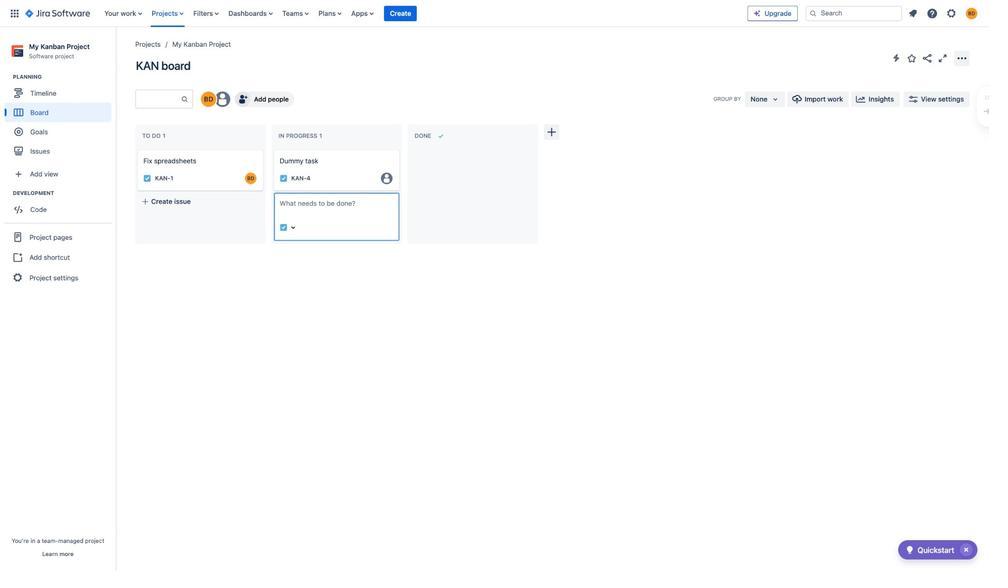 Task type: vqa. For each thing, say whether or not it's contained in the screenshot.
search field
yes



Task type: describe. For each thing, give the bounding box(es) containing it.
What needs to be done? - Press the "Enter" key to submit or the "Escape" key to cancel. text field
[[280, 199, 394, 218]]

0 horizontal spatial list
[[100, 0, 748, 27]]

dismiss quickstart image
[[959, 543, 975, 558]]

primary element
[[6, 0, 748, 27]]

2 vertical spatial group
[[4, 223, 112, 291]]

settings image
[[946, 8, 958, 19]]

sidebar element
[[0, 27, 116, 572]]

automations menu button icon image
[[891, 52, 903, 64]]

group for 'planning' icon
[[5, 73, 116, 164]]

heading for 'planning' icon
[[13, 73, 116, 81]]

search image
[[810, 9, 818, 17]]

development image
[[1, 187, 13, 199]]

notifications image
[[907, 8, 919, 19]]

group for development image
[[5, 189, 116, 222]]

planning image
[[1, 71, 13, 83]]

check image
[[904, 545, 916, 556]]



Task type: locate. For each thing, give the bounding box(es) containing it.
star kan board image
[[906, 52, 918, 64]]

list item
[[384, 0, 417, 27]]

appswitcher icon image
[[9, 8, 20, 19]]

1 vertical spatial group
[[5, 189, 116, 222]]

import image
[[792, 93, 803, 105]]

task image
[[280, 175, 287, 182], [280, 224, 287, 232]]

to do element
[[142, 132, 167, 139]]

2 heading from the top
[[13, 189, 116, 197]]

group
[[5, 73, 116, 164], [5, 189, 116, 222], [4, 223, 112, 291]]

1 vertical spatial heading
[[13, 189, 116, 197]]

create column image
[[546, 126, 558, 138]]

add people image
[[237, 93, 248, 105]]

enter full screen image
[[937, 52, 949, 64]]

1 heading from the top
[[13, 73, 116, 81]]

create issue image
[[131, 144, 143, 155]]

task image
[[144, 175, 151, 182]]

help image
[[927, 8, 938, 19]]

more actions image
[[957, 52, 968, 64]]

view settings image
[[908, 93, 920, 105]]

create issue image
[[267, 144, 279, 155]]

list
[[100, 0, 748, 27], [905, 5, 984, 22]]

0 vertical spatial task image
[[280, 175, 287, 182]]

goal image
[[14, 127, 23, 136]]

1 vertical spatial task image
[[280, 224, 287, 232]]

0 vertical spatial heading
[[13, 73, 116, 81]]

sidebar navigation image
[[105, 39, 127, 58]]

None search field
[[806, 6, 903, 21]]

in progress element
[[279, 132, 324, 139]]

jira software image
[[25, 8, 90, 19], [25, 8, 90, 19]]

heading
[[13, 73, 116, 81], [13, 189, 116, 197]]

1 horizontal spatial list
[[905, 5, 984, 22]]

Search field
[[806, 6, 903, 21]]

heading for development image
[[13, 189, 116, 197]]

0 vertical spatial group
[[5, 73, 116, 164]]

banner
[[0, 0, 990, 27]]

Search this board text field
[[136, 90, 181, 108]]

your profile and settings image
[[966, 8, 978, 19]]

1 task image from the top
[[280, 175, 287, 182]]

2 task image from the top
[[280, 224, 287, 232]]



